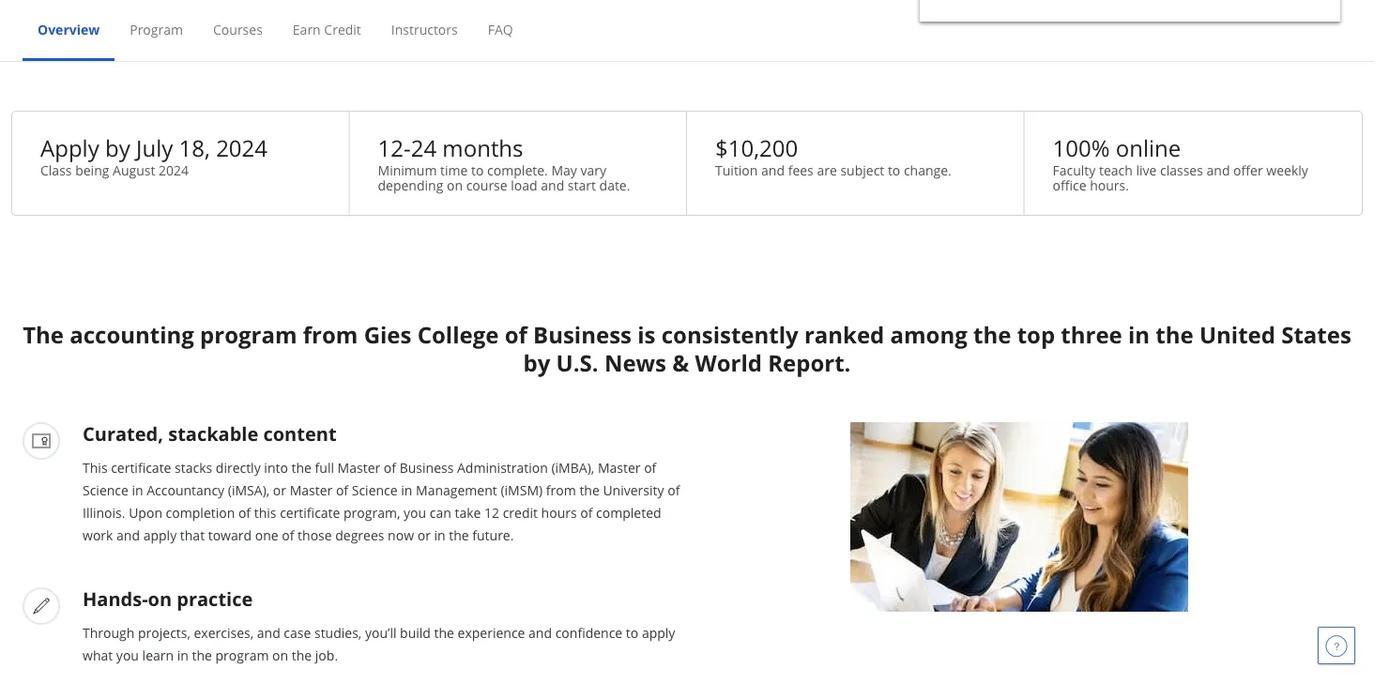 Task type: vqa. For each thing, say whether or not it's contained in the screenshot.
Class
yes



Task type: locate. For each thing, give the bounding box(es) containing it.
2024 right august
[[159, 161, 189, 179]]

and left fees
[[762, 161, 785, 179]]

completion
[[166, 504, 235, 522]]

0 horizontal spatial by
[[105, 133, 130, 163]]

credit
[[324, 20, 361, 38]]

from
[[303, 320, 358, 350], [546, 481, 576, 499]]

accountancy
[[147, 481, 225, 499]]

0 vertical spatial business
[[533, 320, 632, 350]]

and right the load
[[541, 176, 565, 194]]

this certificate stacks directly into the full master of business administration (imba), master of science in accountancy (imsa), or master of science in management (imsm) from the university of illinois. upon completion of this certificate program, you can take 12 credit hours of completed work and apply that toward one of those degrees now or in the future.
[[83, 459, 680, 544]]

1 horizontal spatial to
[[626, 624, 639, 642]]

2024
[[216, 133, 268, 163], [159, 161, 189, 179]]

24
[[411, 133, 437, 163]]

0 horizontal spatial business
[[400, 459, 454, 477]]

0 vertical spatial from
[[303, 320, 358, 350]]

in up upon
[[132, 481, 143, 499]]

1 vertical spatial program
[[216, 647, 269, 664]]

1 horizontal spatial you
[[404, 504, 426, 522]]

by left july
[[105, 133, 130, 163]]

classes
[[1161, 161, 1204, 179]]

minimum
[[378, 161, 437, 179]]

1 vertical spatial by
[[524, 348, 551, 378]]

1 horizontal spatial from
[[546, 481, 576, 499]]

this
[[254, 504, 277, 522]]

consistently
[[662, 320, 799, 350]]

to
[[471, 161, 484, 179], [888, 161, 901, 179], [626, 624, 639, 642]]

or down into
[[273, 481, 286, 499]]

1 horizontal spatial science
[[352, 481, 398, 499]]

program link
[[130, 20, 183, 38]]

(imba),
[[552, 459, 595, 477]]

apply
[[143, 526, 177, 544], [642, 624, 676, 642]]

business up management
[[400, 459, 454, 477]]

take
[[455, 504, 481, 522]]

completed
[[596, 504, 662, 522]]

studies,
[[315, 624, 362, 642]]

or right the now
[[418, 526, 431, 544]]

is
[[638, 320, 656, 350]]

1 horizontal spatial by
[[524, 348, 551, 378]]

master down full
[[290, 481, 333, 499]]

from up hours
[[546, 481, 576, 499]]

by inside apply by july 18, 2024 class being august 2024
[[105, 133, 130, 163]]

0 horizontal spatial on
[[148, 586, 172, 612]]

class
[[40, 161, 72, 179]]

0 horizontal spatial to
[[471, 161, 484, 179]]

from left gies on the left of the page
[[303, 320, 358, 350]]

in right three
[[1129, 320, 1150, 350]]

master
[[338, 459, 381, 477], [598, 459, 641, 477], [290, 481, 333, 499]]

0 horizontal spatial from
[[303, 320, 358, 350]]

overview link
[[38, 20, 100, 38]]

time
[[440, 161, 468, 179]]

0 horizontal spatial apply
[[143, 526, 177, 544]]

1 vertical spatial apply
[[642, 624, 676, 642]]

12-
[[378, 133, 411, 163]]

earn
[[293, 20, 321, 38]]

fees
[[788, 161, 814, 179]]

of inside the accounting program from gies college of business is consistently ranked among the top three in the united states by u.s. news & world report.
[[505, 320, 528, 350]]

you
[[404, 504, 426, 522], [116, 647, 139, 664]]

curated, stackable content
[[83, 421, 337, 447]]

and left offer
[[1207, 161, 1231, 179]]

apply down upon
[[143, 526, 177, 544]]

(imsm)
[[501, 481, 543, 499]]

0 horizontal spatial 2024
[[159, 161, 189, 179]]

0 horizontal spatial you
[[116, 647, 139, 664]]

in up the now
[[401, 481, 413, 499]]

0 vertical spatial or
[[273, 481, 286, 499]]

subject
[[841, 161, 885, 179]]

0 vertical spatial you
[[404, 504, 426, 522]]

science up illinois.
[[83, 481, 129, 499]]

2 horizontal spatial on
[[447, 176, 463, 194]]

august
[[113, 161, 155, 179]]

1 horizontal spatial apply
[[642, 624, 676, 642]]

12
[[485, 504, 500, 522]]

science up program,
[[352, 481, 398, 499]]

administration
[[457, 459, 548, 477]]

to right the subject
[[888, 161, 901, 179]]

0 horizontal spatial science
[[83, 481, 129, 499]]

0 horizontal spatial or
[[273, 481, 286, 499]]

online
[[1116, 133, 1182, 163]]

you down the 'through'
[[116, 647, 139, 664]]

into
[[264, 459, 288, 477]]

2 vertical spatial on
[[272, 647, 288, 664]]

0 vertical spatial by
[[105, 133, 130, 163]]

program inside the accounting program from gies college of business is consistently ranked among the top three in the united states by u.s. news & world report.
[[200, 320, 297, 350]]

master up university
[[598, 459, 641, 477]]

states
[[1282, 320, 1352, 350]]

on down the case
[[272, 647, 288, 664]]

1 horizontal spatial or
[[418, 526, 431, 544]]

faculty
[[1053, 161, 1096, 179]]

certificate down the curated,
[[111, 459, 171, 477]]

accounting
[[70, 320, 194, 350]]

1 science from the left
[[83, 481, 129, 499]]

and down upon
[[116, 526, 140, 544]]

2024 right 18,
[[216, 133, 268, 163]]

(imsa),
[[228, 481, 270, 499]]

in
[[1129, 320, 1150, 350], [132, 481, 143, 499], [401, 481, 413, 499], [434, 526, 446, 544], [177, 647, 189, 664]]

1 vertical spatial business
[[400, 459, 454, 477]]

in right the learn
[[177, 647, 189, 664]]

on left course
[[447, 176, 463, 194]]

you'll
[[365, 624, 397, 642]]

among
[[891, 320, 968, 350]]

the down (imba),
[[580, 481, 600, 499]]

top
[[1018, 320, 1056, 350]]

1 horizontal spatial 2024
[[216, 133, 268, 163]]

certificate up those
[[280, 504, 340, 522]]

faq link
[[488, 20, 513, 38]]

one
[[255, 526, 279, 544]]

vary
[[581, 161, 607, 179]]

from inside the accounting program from gies college of business is consistently ranked among the top three in the united states by u.s. news & world report.
[[303, 320, 358, 350]]

program
[[200, 320, 297, 350], [216, 647, 269, 664]]

by left u.s.
[[524, 348, 551, 378]]

or
[[273, 481, 286, 499], [418, 526, 431, 544]]

can
[[430, 504, 452, 522]]

0 horizontal spatial certificate
[[111, 459, 171, 477]]

1 vertical spatial you
[[116, 647, 139, 664]]

earn credit
[[293, 20, 361, 38]]

three
[[1061, 320, 1123, 350]]

0 vertical spatial program
[[200, 320, 297, 350]]

1 vertical spatial certificate
[[280, 504, 340, 522]]

faq
[[488, 20, 513, 38]]

live
[[1137, 161, 1157, 179]]

apply by july 18, 2024 class being august 2024
[[40, 133, 268, 179]]

0 vertical spatial apply
[[143, 526, 177, 544]]

2 horizontal spatial to
[[888, 161, 901, 179]]

1 horizontal spatial business
[[533, 320, 632, 350]]

business
[[533, 320, 632, 350], [400, 459, 454, 477]]

on up projects,
[[148, 586, 172, 612]]

you left can at the bottom left
[[404, 504, 426, 522]]

report.
[[768, 348, 851, 378]]

date.
[[600, 176, 631, 194]]

instructors
[[391, 20, 458, 38]]

to right confidence
[[626, 624, 639, 642]]

confidence
[[556, 624, 623, 642]]

apply right confidence
[[642, 624, 676, 642]]

management
[[416, 481, 497, 499]]

and inside $10,200 tuition and fees are subject to change.
[[762, 161, 785, 179]]

and
[[762, 161, 785, 179], [1207, 161, 1231, 179], [541, 176, 565, 194], [116, 526, 140, 544], [257, 624, 280, 642], [529, 624, 552, 642]]

1 vertical spatial from
[[546, 481, 576, 499]]

1 vertical spatial on
[[148, 586, 172, 612]]

news
[[605, 348, 667, 378]]

master right full
[[338, 459, 381, 477]]

1 vertical spatial or
[[418, 526, 431, 544]]

teach
[[1100, 161, 1133, 179]]

to right time
[[471, 161, 484, 179]]

to inside $10,200 tuition and fees are subject to change.
[[888, 161, 901, 179]]

1 horizontal spatial on
[[272, 647, 288, 664]]

business left the is
[[533, 320, 632, 350]]

1 horizontal spatial master
[[338, 459, 381, 477]]

0 vertical spatial on
[[447, 176, 463, 194]]

the
[[23, 320, 64, 350]]



Task type: describe. For each thing, give the bounding box(es) containing it.
and inside this certificate stacks directly into the full master of business administration (imba), master of science in accountancy (imsa), or master of science in management (imsm) from the university of illinois. upon completion of this certificate program, you can take 12 credit hours of completed work and apply that toward one of those degrees now or in the future.
[[116, 526, 140, 544]]

apply inside this certificate stacks directly into the full master of business administration (imba), master of science in accountancy (imsa), or master of science in management (imsm) from the university of illinois. upon completion of this certificate program, you can take 12 credit hours of completed work and apply that toward one of those degrees now or in the future.
[[143, 526, 177, 544]]

the down the case
[[292, 647, 312, 664]]

you inside through projects, exercises, and case studies, you'll build the experience and confidence to apply what you learn in the program on the job.
[[116, 647, 139, 664]]

complete.
[[487, 161, 548, 179]]

now
[[388, 526, 414, 544]]

the down exercises,
[[192, 647, 212, 664]]

upon
[[129, 504, 162, 522]]

2 science from the left
[[352, 481, 398, 499]]

load
[[511, 176, 538, 194]]

toward
[[208, 526, 252, 544]]

business inside the accounting program from gies college of business is consistently ranked among the top three in the united states by u.s. news & world report.
[[533, 320, 632, 350]]

courses link
[[213, 20, 263, 38]]

overview
[[38, 20, 100, 38]]

0 vertical spatial certificate
[[111, 459, 171, 477]]

and left the case
[[257, 624, 280, 642]]

apply
[[40, 133, 99, 163]]

degrees
[[335, 526, 385, 544]]

and inside 12-24 months minimum time to complete. may vary depending on course load and start date.
[[541, 176, 565, 194]]

2 horizontal spatial master
[[598, 459, 641, 477]]

courses
[[213, 20, 263, 38]]

in inside through projects, exercises, and case studies, you'll build the experience and confidence to apply what you learn in the program on the job.
[[177, 647, 189, 664]]

on inside through projects, exercises, and case studies, you'll build the experience and confidence to apply what you learn in the program on the job.
[[272, 647, 288, 664]]

hands-
[[83, 586, 148, 612]]

12-24 months minimum time to complete. may vary depending on course load and start date.
[[378, 133, 631, 194]]

gies college of business university of illinois life style image
[[851, 423, 1189, 612]]

the left "top"
[[974, 320, 1012, 350]]

the down the "take"
[[449, 526, 469, 544]]

certificate menu element
[[23, 0, 1352, 61]]

learn
[[142, 647, 174, 664]]

job.
[[315, 647, 338, 664]]

tuition
[[716, 161, 758, 179]]

and left confidence
[[529, 624, 552, 642]]

gies
[[364, 320, 412, 350]]

business inside this certificate stacks directly into the full master of business administration (imba), master of science in accountancy (imsa), or master of science in management (imsm) from the university of illinois. upon completion of this certificate program, you can take 12 credit hours of completed work and apply that toward one of those degrees now or in the future.
[[400, 459, 454, 477]]

university
[[603, 481, 664, 499]]

july
[[136, 133, 173, 163]]

apply inside through projects, exercises, and case studies, you'll build the experience and confidence to apply what you learn in the program on the job.
[[642, 624, 676, 642]]

through projects, exercises, and case studies, you'll build the experience and confidence to apply what you learn in the program on the job.
[[83, 624, 676, 664]]

course
[[466, 176, 508, 194]]

u.s.
[[556, 348, 599, 378]]

the accounting program from gies college of business is consistently ranked among the top three in the united states by u.s. news & world report.
[[23, 320, 1352, 378]]

work
[[83, 526, 113, 544]]

united
[[1200, 320, 1276, 350]]

$10,200 tuition and fees are subject to change.
[[716, 133, 952, 179]]

the left full
[[292, 459, 312, 477]]

that
[[180, 526, 205, 544]]

weekly
[[1267, 161, 1309, 179]]

hours
[[541, 504, 577, 522]]

the left united
[[1156, 320, 1194, 350]]

in down can at the bottom left
[[434, 526, 446, 544]]

build
[[400, 624, 431, 642]]

program inside through projects, exercises, and case studies, you'll build the experience and confidence to apply what you learn in the program on the job.
[[216, 647, 269, 664]]

100% online faculty teach live classes and offer weekly office hours.
[[1053, 133, 1309, 194]]

0 horizontal spatial master
[[290, 481, 333, 499]]

future.
[[473, 526, 514, 544]]

being
[[75, 161, 109, 179]]

stacks
[[175, 459, 212, 477]]

to inside through projects, exercises, and case studies, you'll build the experience and confidence to apply what you learn in the program on the job.
[[626, 624, 639, 642]]

you inside this certificate stacks directly into the full master of business administration (imba), master of science in accountancy (imsa), or master of science in management (imsm) from the university of illinois. upon completion of this certificate program, you can take 12 credit hours of completed work and apply that toward one of those degrees now or in the future.
[[404, 504, 426, 522]]

are
[[817, 161, 837, 179]]

curated,
[[83, 421, 163, 447]]

college
[[418, 320, 499, 350]]

may
[[552, 161, 577, 179]]

practice
[[177, 586, 253, 612]]

and inside 100% online faculty teach live classes and offer weekly office hours.
[[1207, 161, 1231, 179]]

change.
[[904, 161, 952, 179]]

through
[[83, 624, 135, 642]]

offer
[[1234, 161, 1264, 179]]

100%
[[1053, 133, 1110, 163]]

what
[[83, 647, 113, 664]]

hours.
[[1090, 176, 1130, 194]]

program
[[130, 20, 183, 38]]

the right build on the left bottom of the page
[[434, 624, 454, 642]]

those
[[298, 526, 332, 544]]

hands-on practice
[[83, 586, 253, 612]]

$10,200
[[716, 133, 798, 163]]

experience
[[458, 624, 525, 642]]

projects,
[[138, 624, 190, 642]]

help center image
[[1326, 635, 1348, 657]]

to inside 12-24 months minimum time to complete. may vary depending on course load and start date.
[[471, 161, 484, 179]]

credit
[[503, 504, 538, 522]]

&
[[673, 348, 690, 378]]

program,
[[344, 504, 400, 522]]

from inside this certificate stacks directly into the full master of business administration (imba), master of science in accountancy (imsa), or master of science in management (imsm) from the university of illinois. upon completion of this certificate program, you can take 12 credit hours of completed work and apply that toward one of those degrees now or in the future.
[[546, 481, 576, 499]]

directly
[[216, 459, 261, 477]]

by inside the accounting program from gies college of business is consistently ranked among the top three in the united states by u.s. news & world report.
[[524, 348, 551, 378]]

start
[[568, 176, 596, 194]]

full
[[315, 459, 334, 477]]

world
[[695, 348, 762, 378]]

stackable
[[168, 421, 258, 447]]

in inside the accounting program from gies college of business is consistently ranked among the top three in the united states by u.s. news & world report.
[[1129, 320, 1150, 350]]

office
[[1053, 176, 1087, 194]]

1 horizontal spatial certificate
[[280, 504, 340, 522]]

18,
[[179, 133, 210, 163]]

depending
[[378, 176, 444, 194]]

illinois.
[[83, 504, 125, 522]]

on inside 12-24 months minimum time to complete. may vary depending on course load and start date.
[[447, 176, 463, 194]]

ranked
[[805, 320, 885, 350]]



